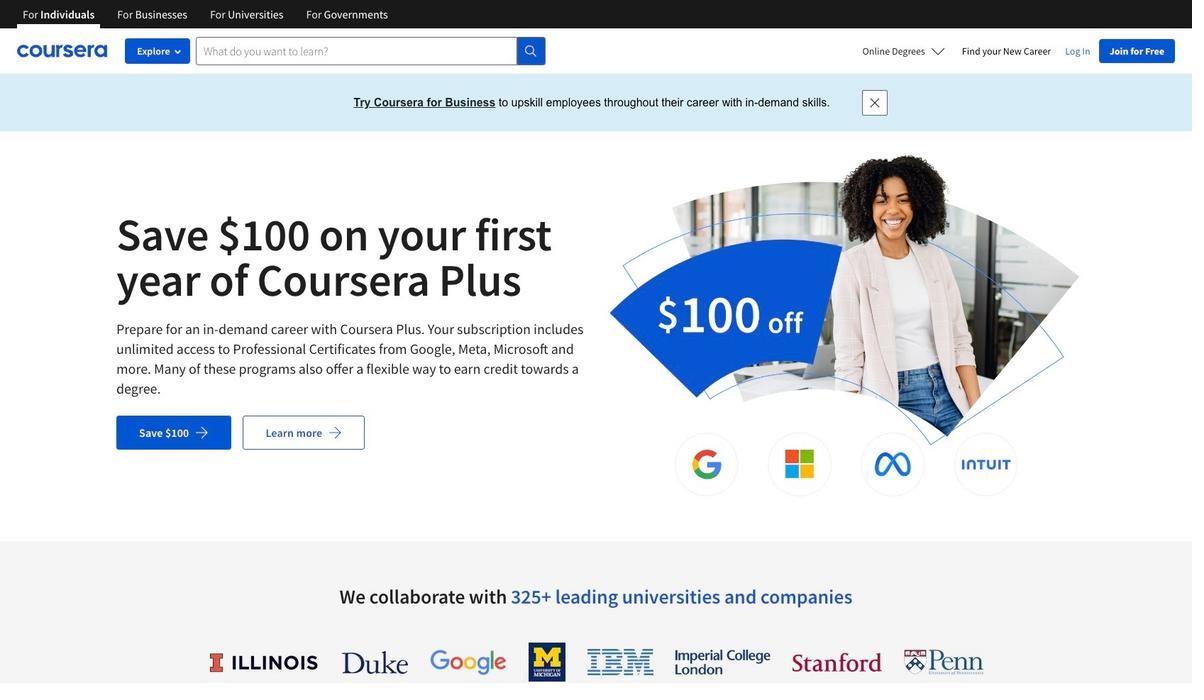 Task type: vqa. For each thing, say whether or not it's contained in the screenshot.
University of Pennsylvania Image
yes



Task type: describe. For each thing, give the bounding box(es) containing it.
banner navigation
[[11, 0, 399, 28]]

duke university image
[[342, 651, 408, 674]]

university of illinois at urbana-champaign image
[[209, 651, 320, 674]]

coursera image
[[17, 40, 107, 62]]

google image
[[430, 650, 507, 676]]



Task type: locate. For each thing, give the bounding box(es) containing it.
None search field
[[196, 37, 546, 65]]

university of pennsylvania image
[[904, 650, 984, 676]]

imperial college london image
[[676, 650, 771, 675]]

What do you want to learn? text field
[[196, 37, 518, 65]]

university of michigan image
[[529, 643, 566, 682]]

ibm image
[[588, 650, 654, 676]]

alert
[[0, 75, 1193, 131]]

stanford university image
[[793, 653, 882, 672]]



